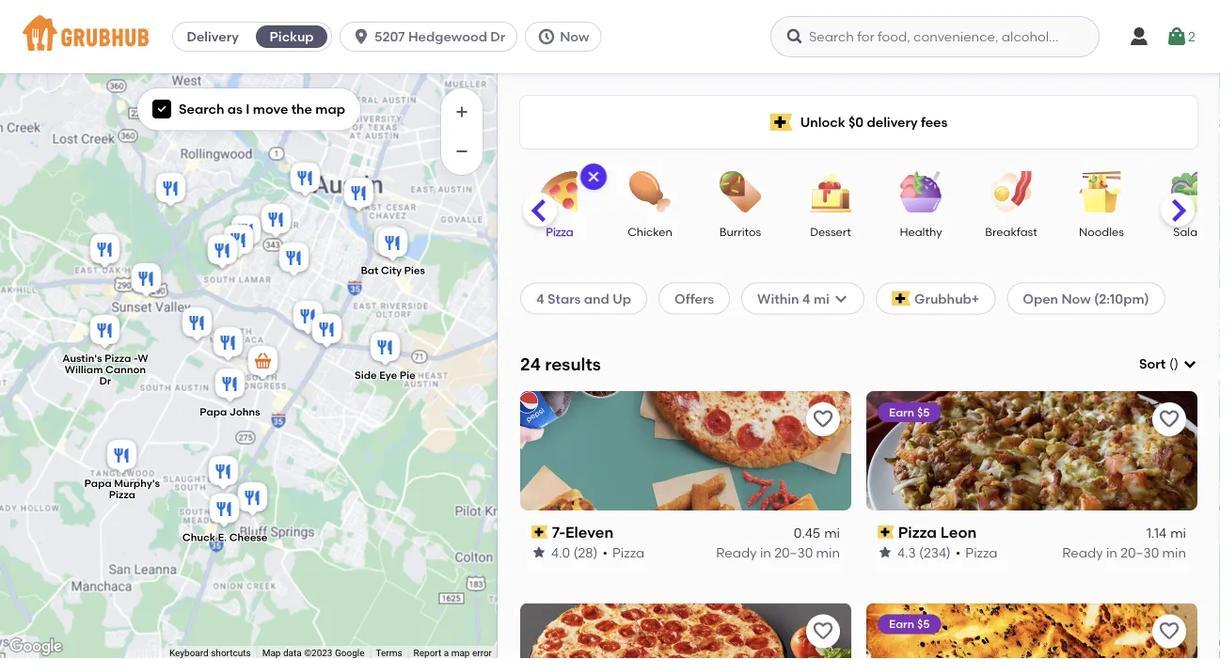 Task type: vqa. For each thing, say whether or not it's contained in the screenshot.
first "subscription pass" icon
yes



Task type: locate. For each thing, give the bounding box(es) containing it.
2 20–30 from the left
[[1121, 545, 1160, 561]]

min down 1.14 mi
[[1163, 545, 1187, 561]]

sort
[[1140, 356, 1166, 372]]

opa coffee and wine bar image
[[257, 201, 295, 242]]

min
[[817, 545, 840, 561], [1163, 545, 1187, 561]]

earn for conans pizza south logo
[[889, 618, 915, 632]]

4 right 'within'
[[803, 291, 811, 307]]

1 horizontal spatial map
[[451, 648, 470, 659]]

hedgewood
[[408, 29, 487, 45]]

1 earn $5 from the top
[[889, 405, 930, 419]]

0 horizontal spatial papa
[[84, 478, 112, 490]]

1 vertical spatial papa
[[84, 478, 112, 490]]

search as i move the map
[[179, 101, 345, 117]]

svg image up unlock on the top right of the page
[[786, 27, 805, 46]]

show me pizza image
[[275, 240, 313, 281]]

ready up papa johns logo
[[717, 545, 757, 561]]

mi right 0.45
[[825, 526, 840, 542]]

1 vertical spatial $5
[[918, 618, 930, 632]]

1 horizontal spatial star icon image
[[878, 545, 893, 561]]

pizza inside papa murphy's pizza
[[109, 489, 135, 502]]

0 horizontal spatial star icon image
[[532, 545, 547, 561]]

papa
[[200, 406, 227, 419], [84, 478, 112, 490]]

1 vertical spatial earn
[[889, 618, 915, 632]]

1 $5 from the top
[[918, 405, 930, 419]]

1 horizontal spatial grubhub plus flag logo image
[[892, 291, 911, 306]]

• for leon
[[956, 545, 961, 561]]

salads
[[1174, 225, 1211, 239]]

20–30 down 1.14
[[1121, 545, 1160, 561]]

• right (28)
[[603, 545, 608, 561]]

0 horizontal spatial grubhub plus flag logo image
[[771, 113, 793, 131]]

austin's pizza -w william cannon dr
[[62, 352, 148, 388]]

cannon
[[105, 364, 146, 376]]

save this restaurant button
[[807, 403, 840, 437], [1153, 403, 1187, 437], [807, 615, 840, 649], [1153, 615, 1187, 649]]

pizza left -
[[105, 352, 131, 365]]

papa johns
[[200, 406, 260, 419]]

5207 hedgewood dr
[[375, 29, 506, 45]]

johns
[[230, 406, 260, 419]]

pickup button
[[252, 22, 331, 52]]

mi
[[814, 291, 830, 307], [825, 526, 840, 542], [1171, 526, 1187, 542]]

0 vertical spatial earn $5
[[889, 405, 930, 419]]

earn $5 for conans pizza south logo
[[889, 618, 930, 632]]

1 in from the left
[[760, 545, 772, 561]]

pizza up the 4.3 (234)
[[899, 524, 937, 542]]

$5 for conans pizza south logo
[[918, 618, 930, 632]]

0 horizontal spatial 20–30
[[775, 545, 813, 561]]

svg image left 5207
[[352, 27, 371, 46]]

delivery
[[867, 114, 918, 130]]

grubhub plus flag logo image for grubhub+
[[892, 291, 911, 306]]

None field
[[1140, 355, 1198, 374]]

1 horizontal spatial save this restaurant image
[[1159, 621, 1181, 643]]

chicken
[[628, 225, 673, 239]]

2 $5 from the top
[[918, 618, 930, 632]]

ready in 20–30 min down 0.45
[[717, 545, 840, 561]]

1 • pizza from the left
[[603, 545, 645, 561]]

dr down austin's
[[99, 375, 111, 388]]

1 vertical spatial dr
[[99, 375, 111, 388]]

schlotzsky's - cinnabon image
[[205, 453, 242, 495]]

map right a
[[451, 648, 470, 659]]

1 20–30 from the left
[[775, 545, 813, 561]]

earn $5
[[889, 405, 930, 419], [889, 618, 930, 632]]

noodles
[[1080, 225, 1125, 239]]

0 horizontal spatial save this restaurant image
[[812, 621, 835, 643]]

1 vertical spatial save this restaurant image
[[1159, 621, 1181, 643]]

earn
[[889, 405, 915, 419], [889, 618, 915, 632]]

1 vertical spatial now
[[1062, 291, 1092, 307]]

0 vertical spatial now
[[560, 29, 590, 45]]

2 star icon image from the left
[[878, 545, 893, 561]]

1 vertical spatial grubhub plus flag logo image
[[892, 291, 911, 306]]

2 earn $5 from the top
[[889, 618, 930, 632]]

1.14
[[1147, 526, 1167, 542]]

grubhub plus flag logo image
[[771, 113, 793, 131], [892, 291, 911, 306]]

burritos image
[[708, 171, 774, 213]]

mi right 'within'
[[814, 291, 830, 307]]

pie
[[400, 369, 416, 382]]

0 horizontal spatial ready in 20–30 min
[[717, 545, 840, 561]]

1 earn from the top
[[889, 405, 915, 419]]

star icon image down subscription pass icon
[[532, 545, 547, 561]]

mi for pizza leon
[[1171, 526, 1187, 542]]

mi for 7-eleven
[[825, 526, 840, 542]]

grubhub plus flag logo image for unlock $0 delivery fees
[[771, 113, 793, 131]]

1 horizontal spatial 4
[[803, 291, 811, 307]]

0 horizontal spatial save this restaurant image
[[812, 408, 835, 431]]

ready
[[717, 545, 757, 561], [1063, 545, 1104, 561]]

4.3 (234)
[[898, 545, 951, 561]]

5207 hedgewood dr button
[[340, 22, 525, 52]]

main navigation navigation
[[0, 0, 1221, 73]]

conans pizza south image
[[178, 304, 216, 346]]

healthy
[[900, 225, 943, 239]]

pizza down the 'papa murphy's pizza' image
[[109, 489, 135, 502]]

save this restaurant image
[[1159, 408, 1181, 431], [812, 621, 835, 643]]

in
[[760, 545, 772, 561], [1107, 545, 1118, 561]]

unlock
[[801, 114, 846, 130]]

1 • from the left
[[603, 545, 608, 561]]

chuck e. cheese image
[[206, 491, 243, 532]]

20–30
[[775, 545, 813, 561], [1121, 545, 1160, 561]]

search
[[179, 101, 224, 117]]

• pizza down leon
[[956, 545, 998, 561]]

$5
[[918, 405, 930, 419], [918, 618, 930, 632]]

1.14 mi
[[1147, 526, 1187, 542]]

1 star icon image from the left
[[532, 545, 547, 561]]

papa left murphy's
[[84, 478, 112, 490]]

2 • pizza from the left
[[956, 545, 998, 561]]

• pizza
[[603, 545, 645, 561], [956, 545, 998, 561]]

milano cafe image
[[86, 231, 124, 272]]

0 vertical spatial earn
[[889, 405, 915, 419]]

•
[[603, 545, 608, 561], [956, 545, 961, 561]]

1 horizontal spatial save this restaurant image
[[1159, 408, 1181, 431]]

0 vertical spatial map
[[316, 101, 345, 117]]

shortcuts
[[211, 648, 251, 659]]

mia pizza image
[[234, 480, 272, 521]]

star icon image
[[532, 545, 547, 561], [878, 545, 893, 561]]

pizza leon image
[[289, 298, 327, 339]]

papa left johns
[[200, 406, 227, 419]]

min for 7-eleven
[[817, 545, 840, 561]]

• pizza right (28)
[[603, 545, 645, 561]]

1 horizontal spatial dr
[[491, 29, 506, 45]]

4 left stars
[[536, 291, 545, 307]]

2 in from the left
[[1107, 545, 1118, 561]]

1 horizontal spatial •
[[956, 545, 961, 561]]

map right the
[[316, 101, 345, 117]]

0 vertical spatial save this restaurant image
[[812, 408, 835, 431]]

now inside button
[[560, 29, 590, 45]]

min down the 0.45 mi
[[817, 545, 840, 561]]

papa for papa johns
[[200, 406, 227, 419]]

ready in 20–30 min
[[717, 545, 840, 561], [1063, 545, 1187, 561]]

0 horizontal spatial svg image
[[352, 27, 371, 46]]

1 vertical spatial earn $5
[[889, 618, 930, 632]]

star icon image for 7-eleven
[[532, 545, 547, 561]]

7-eleven
[[552, 524, 614, 542]]

min for pizza leon
[[1163, 545, 1187, 561]]

svg image
[[352, 27, 371, 46], [786, 27, 805, 46], [834, 291, 849, 306]]

0 horizontal spatial ready
[[717, 545, 757, 561]]

keyboard shortcuts
[[169, 648, 251, 659]]

dessert
[[811, 225, 852, 239]]

0 horizontal spatial in
[[760, 545, 772, 561]]

subscription pass image
[[878, 526, 895, 539]]

• for eleven
[[603, 545, 608, 561]]

Search for food, convenience, alcohol... search field
[[771, 16, 1100, 57]]

0 horizontal spatial dr
[[99, 375, 111, 388]]

1 horizontal spatial 20–30
[[1121, 545, 1160, 561]]

7-
[[552, 524, 566, 542]]

the
[[291, 101, 312, 117]]

sort ( )
[[1140, 356, 1179, 372]]

keyboard
[[169, 648, 209, 659]]

4 stars and up
[[536, 291, 632, 307]]

svg image inside 5207 hedgewood dr button
[[352, 27, 371, 46]]

0 horizontal spatial 4
[[536, 291, 545, 307]]

and
[[584, 291, 610, 307]]

plus icon image
[[453, 103, 472, 121]]

grubhub plus flag logo image left grubhub+
[[892, 291, 911, 306]]

salvation pizza image
[[340, 175, 378, 216]]

svg image
[[1129, 25, 1151, 48], [1166, 25, 1189, 48], [538, 27, 556, 46], [156, 104, 168, 115], [586, 169, 601, 184], [1183, 357, 1198, 372]]

2 • from the left
[[956, 545, 961, 561]]

breakfast
[[986, 225, 1038, 239]]

$0
[[849, 114, 864, 130]]

• down leon
[[956, 545, 961, 561]]

papa inside papa murphy's pizza
[[84, 478, 112, 490]]

ready up conans pizza south logo
[[1063, 545, 1104, 561]]

1 horizontal spatial ready in 20–30 min
[[1063, 545, 1187, 561]]

1 min from the left
[[817, 545, 840, 561]]

earn for pizza leon logo
[[889, 405, 915, 419]]

report a map error link
[[414, 648, 492, 659]]

0 horizontal spatial • pizza
[[603, 545, 645, 561]]

2 min from the left
[[1163, 545, 1187, 561]]

0 horizontal spatial •
[[603, 545, 608, 561]]

1 ready from the left
[[717, 545, 757, 561]]

20–30 down 0.45
[[775, 545, 813, 561]]

1 horizontal spatial ready
[[1063, 545, 1104, 561]]

1 ready in 20–30 min from the left
[[717, 545, 840, 561]]

1 horizontal spatial papa
[[200, 406, 227, 419]]

1 horizontal spatial • pizza
[[956, 545, 998, 561]]

4
[[536, 291, 545, 307], [803, 291, 811, 307]]

data
[[283, 648, 302, 659]]

bat city pies
[[361, 265, 425, 277]]

ready in 20–30 min for pizza leon
[[1063, 545, 1187, 561]]

pizza right (28)
[[613, 545, 645, 561]]

1 horizontal spatial in
[[1107, 545, 1118, 561]]

0 vertical spatial grubhub plus flag logo image
[[771, 113, 793, 131]]

mi right 1.14
[[1171, 526, 1187, 542]]

2 earn from the top
[[889, 618, 915, 632]]

dr right hedgewood
[[491, 29, 506, 45]]

(234)
[[920, 545, 951, 561]]

save this restaurant image
[[812, 408, 835, 431], [1159, 621, 1181, 643]]

0 horizontal spatial now
[[560, 29, 590, 45]]

terms
[[376, 648, 402, 659]]

2 ready in 20–30 min from the left
[[1063, 545, 1187, 561]]

in for leon
[[1107, 545, 1118, 561]]

austin's
[[62, 352, 102, 365]]

within
[[758, 291, 800, 307]]

2 4 from the left
[[803, 291, 811, 307]]

star icon image down subscription pass image
[[878, 545, 893, 561]]

ready in 20–30 min down 1.14
[[1063, 545, 1187, 561]]

grubhub plus flag logo image left unlock on the top right of the page
[[771, 113, 793, 131]]

leon
[[941, 524, 977, 542]]

grata's pizzeria image
[[227, 212, 265, 254]]

5207
[[375, 29, 405, 45]]

map
[[316, 101, 345, 117], [451, 648, 470, 659]]

2 ready from the left
[[1063, 545, 1104, 561]]

earn $5 for pizza leon logo
[[889, 405, 930, 419]]

4.0
[[552, 545, 571, 561]]

ready in 20–30 min for 7-eleven
[[717, 545, 840, 561]]

0 horizontal spatial min
[[817, 545, 840, 561]]

milano pizza image
[[209, 324, 247, 366]]

0 horizontal spatial map
[[316, 101, 345, 117]]

pizza
[[546, 225, 574, 239], [105, 352, 131, 365], [109, 489, 135, 502], [899, 524, 937, 542], [613, 545, 645, 561], [966, 545, 998, 561]]

0 vertical spatial papa
[[200, 406, 227, 419]]

svg image right the within 4 mi
[[834, 291, 849, 306]]

google
[[335, 648, 365, 659]]

0 vertical spatial $5
[[918, 405, 930, 419]]

e.
[[218, 532, 227, 544]]

pizza down leon
[[966, 545, 998, 561]]

1 horizontal spatial min
[[1163, 545, 1187, 561]]

0 vertical spatial dr
[[491, 29, 506, 45]]

report a map error
[[414, 648, 492, 659]]



Task type: describe. For each thing, give the bounding box(es) containing it.
w
[[138, 352, 148, 365]]

cheese
[[229, 532, 268, 544]]

california pizza kitchen image
[[152, 170, 190, 211]]

eleven
[[566, 524, 614, 542]]

burritos
[[720, 225, 762, 239]]

ready for 7-eleven
[[717, 545, 757, 561]]

austin's pizza -w william cannon dr image
[[86, 312, 124, 353]]

salads image
[[1160, 171, 1221, 213]]

pies
[[404, 265, 425, 277]]

7-eleven logo image
[[520, 391, 852, 511]]

offers
[[675, 291, 714, 307]]

24 results
[[520, 354, 601, 375]]

(2:10pm)
[[1095, 291, 1150, 307]]

side
[[355, 369, 377, 382]]

chuck e. cheese
[[183, 532, 268, 544]]

2 button
[[1166, 20, 1196, 54]]

google image
[[5, 635, 67, 660]]

svg image inside now button
[[538, 27, 556, 46]]

bj's restaurant & brewhouse image
[[128, 260, 165, 302]]

0.45 mi
[[794, 526, 840, 542]]

pizza image
[[527, 171, 593, 213]]

report
[[414, 648, 442, 659]]

papa murphy's pizza
[[84, 478, 160, 502]]

open
[[1023, 291, 1059, 307]]

up
[[613, 291, 632, 307]]

as
[[228, 101, 243, 117]]

chuck
[[183, 532, 215, 544]]

none field containing sort
[[1140, 355, 1198, 374]]

healthy image
[[888, 171, 954, 213]]

1 4 from the left
[[536, 291, 545, 307]]

0.45
[[794, 526, 821, 542]]

within 4 mi
[[758, 291, 830, 307]]

william
[[65, 364, 103, 376]]

map data ©2023 google
[[262, 648, 365, 659]]

keyboard shortcuts button
[[169, 647, 251, 660]]

svg image inside 2 button
[[1166, 25, 1189, 48]]

house wine image
[[287, 160, 324, 201]]

conans pizza south logo image
[[867, 604, 1198, 660]]

terms link
[[376, 648, 402, 659]]

1 horizontal spatial now
[[1062, 291, 1092, 307]]

city
[[381, 265, 402, 277]]

star icon image for pizza leon
[[878, 545, 893, 561]]

pickup
[[270, 29, 314, 45]]

side eye pie
[[355, 369, 416, 382]]

ready for pizza leon
[[1063, 545, 1104, 561]]

delivery button
[[173, 22, 252, 52]]

map region
[[0, 0, 613, 660]]

move
[[253, 101, 288, 117]]

4.0 (28)
[[552, 545, 598, 561]]

0 vertical spatial save this restaurant image
[[1159, 408, 1181, 431]]

dr inside austin's pizza -w william cannon dr
[[99, 375, 111, 388]]

papa johns image
[[211, 366, 249, 407]]

20–30 for 7-eleven
[[775, 545, 813, 561]]

delivery
[[187, 29, 239, 45]]

pizza down 'pizza' image
[[546, 225, 574, 239]]

error
[[472, 648, 492, 659]]

results
[[545, 354, 601, 375]]

1 vertical spatial map
[[451, 648, 470, 659]]

fees
[[921, 114, 948, 130]]

(28)
[[574, 545, 598, 561]]

bat
[[361, 265, 379, 277]]

• pizza for pizza leon
[[956, 545, 998, 561]]

pizza inside austin's pizza -w william cannon dr
[[105, 352, 131, 365]]

breakfast image
[[979, 171, 1045, 213]]

• pizza for 7-eleven
[[603, 545, 645, 561]]

minus icon image
[[453, 142, 472, 161]]

2 horizontal spatial svg image
[[834, 291, 849, 306]]

-
[[134, 352, 138, 365]]

papa johns logo image
[[520, 604, 852, 660]]

(
[[1170, 356, 1175, 372]]

eye
[[380, 369, 397, 382]]

noodles image
[[1069, 171, 1135, 213]]

bat city pies image
[[374, 224, 412, 266]]

2
[[1189, 29, 1196, 45]]

pizza leon
[[899, 524, 977, 542]]

onion creek grill image
[[308, 311, 346, 352]]

open now (2:10pm)
[[1023, 291, 1150, 307]]

unlock $0 delivery fees
[[801, 114, 948, 130]]

dessert image
[[798, 171, 864, 213]]

24
[[520, 354, 541, 375]]

murphy's
[[114, 478, 160, 490]]

chicken image
[[617, 171, 683, 213]]

dr inside 5207 hedgewood dr button
[[491, 29, 506, 45]]

papa for papa murphy's pizza
[[84, 478, 112, 490]]

)
[[1175, 356, 1179, 372]]

subscription pass image
[[532, 526, 548, 539]]

4.3
[[898, 545, 916, 561]]

mod pizza (south shore) image
[[370, 223, 408, 264]]

a
[[444, 648, 449, 659]]

©2023
[[304, 648, 333, 659]]

map
[[262, 648, 281, 659]]

1 vertical spatial save this restaurant image
[[812, 621, 835, 643]]

grubhub+
[[915, 291, 980, 307]]

jet's pizza image
[[220, 222, 257, 263]]

side eye pie image
[[367, 329, 404, 370]]

i
[[246, 101, 250, 117]]

1 horizontal spatial svg image
[[786, 27, 805, 46]]

$5 for pizza leon logo
[[918, 405, 930, 419]]

stars
[[548, 291, 581, 307]]

papa murphy's pizza image
[[103, 437, 141, 479]]

pizza leon logo image
[[867, 391, 1198, 511]]

20–30 for pizza leon
[[1121, 545, 1160, 561]]

now button
[[525, 22, 609, 52]]

barleybean image
[[204, 232, 241, 273]]

in for eleven
[[760, 545, 772, 561]]

7 eleven image
[[244, 343, 282, 384]]



